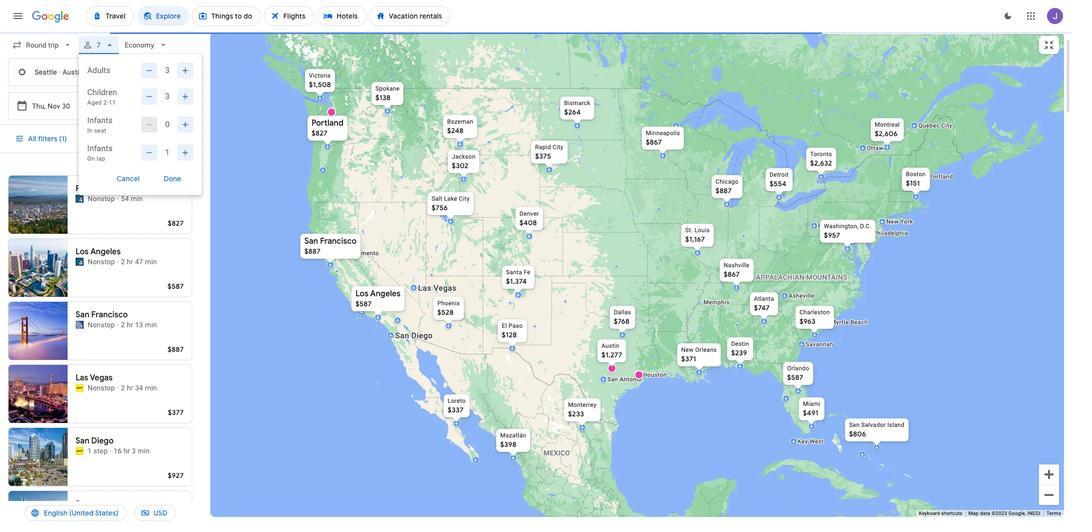Task type: vqa. For each thing, say whether or not it's contained in the screenshot.
Floor to the top
no



Task type: describe. For each thing, give the bounding box(es) containing it.
savannah
[[806, 341, 833, 348]]

data
[[980, 511, 990, 516]]

jackson $302
[[452, 153, 475, 170]]

248 US dollars text field
[[447, 126, 463, 135]]

587 US dollars text field
[[355, 299, 372, 308]]

(united
[[69, 509, 94, 518]]

rapid city $375
[[535, 143, 563, 161]]

302 US dollars text field
[[452, 161, 468, 170]]

887 US dollars text field
[[304, 247, 320, 256]]

$375
[[535, 151, 551, 161]]

louis
[[694, 227, 710, 234]]

terms link
[[1047, 511, 1061, 516]]

on
[[87, 155, 95, 162]]

min for san francisco
[[145, 321, 157, 329]]

washington,
[[824, 223, 858, 230]]

bozeman $248
[[447, 118, 473, 135]]

151 US dollars text field
[[906, 179, 920, 188]]

main menu image
[[12, 10, 24, 22]]

1 vertical spatial san diego
[[76, 436, 114, 446]]

none text field inside filters 'form'
[[8, 58, 98, 86]]

aged
[[87, 99, 102, 106]]

337 US dollars text field
[[447, 405, 463, 414]]

1 vertical spatial vegas
[[90, 373, 113, 383]]

new orleans $371
[[681, 346, 717, 363]]

map data ©2023 google, inegi
[[969, 511, 1041, 516]]

salt lake city $756
[[431, 195, 470, 212]]

about these results
[[125, 162, 180, 169]]

2606 US dollars text field
[[875, 129, 898, 138]]

memphis
[[703, 299, 730, 306]]

myrtle beach
[[831, 319, 868, 326]]

371 US dollars text field
[[681, 354, 696, 363]]

keyboard shortcuts
[[919, 511, 963, 516]]

spirit image
[[76, 447, 84, 455]]

nonstop for san francisco
[[88, 321, 115, 329]]

nonstop for portland
[[88, 195, 115, 203]]

salt
[[431, 195, 442, 202]]

1 horizontal spatial portland
[[311, 118, 343, 128]]

957 US dollars text field
[[824, 231, 840, 240]]

appalachian
[[756, 273, 804, 281]]

los for los angeles
[[76, 247, 89, 257]]

new for new orleans $371
[[681, 346, 694, 353]]

english
[[44, 509, 68, 518]]

antonio
[[620, 376, 641, 383]]

$747
[[754, 303, 770, 312]]

$138
[[375, 93, 390, 102]]

los angeles
[[76, 247, 121, 257]]

destin
[[731, 340, 749, 347]]

infants in seat
[[87, 116, 113, 134]]

adults
[[87, 66, 110, 75]]

beach
[[850, 319, 868, 326]]

change appearance image
[[996, 4, 1020, 28]]

phoenix $528
[[437, 300, 460, 317]]

867 us dollars text field for minneapolis $867
[[646, 137, 662, 146]]

results
[[161, 162, 180, 169]]

hr for angeles
[[127, 258, 133, 266]]

stops
[[150, 134, 169, 143]]

$587 inside the orlando $587
[[787, 373, 803, 382]]

827 US dollars text field
[[168, 219, 184, 228]]

santa
[[506, 269, 522, 276]]

827 US dollars text field
[[311, 128, 327, 137]]

16
[[114, 447, 122, 455]]

3 for children
[[165, 92, 170, 101]]

$806
[[849, 429, 866, 438]]

english (united states) button
[[25, 501, 126, 525]]

san francisco $887
[[304, 236, 356, 256]]

©2023
[[992, 511, 1007, 516]]

hr for francisco
[[127, 321, 133, 329]]

san inside san francisco $887
[[304, 236, 318, 246]]

price button
[[190, 131, 230, 147]]

375 US dollars text field
[[535, 151, 551, 161]]

orlando $587
[[787, 365, 809, 382]]

0
[[165, 120, 170, 129]]

239 US dollars text field
[[731, 348, 747, 357]]

1 stop
[[88, 447, 108, 455]]

done button
[[152, 171, 193, 187]]

3 for adults
[[165, 66, 170, 75]]

 image for san francisco
[[117, 320, 119, 330]]

867 us dollars text field for nashville $867
[[724, 270, 740, 279]]

new for new york
[[886, 218, 899, 225]]

all filters (1)
[[28, 134, 67, 143]]

$887 inside chicago $887
[[715, 186, 732, 195]]

$1,277
[[601, 350, 622, 359]]

$151
[[906, 179, 920, 188]]

$371
[[681, 354, 696, 363]]

587 US dollars text field
[[168, 282, 184, 291]]

york
[[900, 218, 913, 225]]

2 for los angeles
[[121, 258, 125, 266]]

myrtle
[[831, 319, 849, 326]]

$867 for minneapolis $867
[[646, 137, 662, 146]]

toronto $2,632
[[810, 150, 832, 168]]

philadelphia
[[873, 230, 908, 237]]

7 button
[[79, 36, 119, 54]]

min right 16
[[138, 447, 150, 455]]

inegi
[[1028, 511, 1041, 516]]

cancel
[[117, 174, 140, 183]]

atlanta $747
[[754, 295, 774, 312]]

nashville
[[724, 262, 749, 269]]

keyboard shortcuts button
[[919, 510, 963, 517]]

boston $151
[[906, 171, 926, 188]]

Return text field
[[108, 93, 158, 120]]

1167 US dollars text field
[[685, 235, 705, 244]]

miami $491
[[803, 400, 820, 417]]

las inside the map region
[[418, 283, 431, 293]]

monterrey
[[568, 401, 596, 408]]

2 horizontal spatial portland
[[929, 173, 953, 180]]

minneapolis $867
[[646, 129, 680, 146]]

$768
[[614, 317, 629, 326]]

 image for las vegas
[[117, 383, 119, 393]]

$1,167
[[685, 235, 705, 244]]

loreto $337
[[447, 397, 466, 414]]

554 US dollars text field
[[770, 179, 786, 188]]

min for las vegas
[[145, 384, 157, 392]]

2632 US dollars text field
[[810, 159, 832, 168]]

québec
[[918, 122, 940, 129]]

ottawa
[[867, 144, 887, 151]]

seattle · austin · houston
[[35, 68, 116, 76]]

about
[[125, 162, 142, 169]]

dallas $768
[[614, 309, 631, 326]]

2 hr 47 min
[[121, 258, 157, 266]]

233 US dollars text field
[[568, 409, 584, 418]]

chicago
[[715, 178, 738, 185]]

264 US dollars text field
[[564, 107, 581, 116]]

diego inside the map region
[[411, 331, 433, 340]]

1 for 1 stop
[[88, 447, 92, 455]]

san inside san salvador island $806
[[849, 421, 860, 428]]

(1)
[[59, 134, 67, 143]]

states)
[[95, 509, 118, 518]]



Task type: locate. For each thing, give the bounding box(es) containing it.
san salvador island $806
[[849, 421, 904, 438]]

new up philadelphia
[[886, 218, 899, 225]]

0 vertical spatial 1
[[165, 148, 170, 157]]

0 horizontal spatial $867
[[646, 137, 662, 146]]

seattle
[[35, 68, 57, 76]]

1 right spirit icon on the left of page
[[88, 447, 92, 455]]

francisco inside san francisco $887
[[320, 236, 356, 246]]

$867 for nashville $867
[[724, 270, 740, 279]]

san diego inside the map region
[[395, 331, 433, 340]]

los up $587 text box
[[355, 289, 368, 299]]

1 vertical spatial new
[[681, 346, 694, 353]]

city right québec
[[941, 122, 952, 129]]

2 vertical spatial city
[[459, 195, 470, 202]]

1 vertical spatial city
[[553, 143, 563, 150]]

0 vertical spatial  image
[[117, 194, 119, 204]]

2 for san francisco
[[121, 321, 125, 329]]

los for los angeles $587
[[355, 289, 368, 299]]

vegas inside the map region
[[433, 283, 456, 293]]

$827 inside portland $827
[[311, 128, 327, 137]]

1 vertical spatial austin
[[601, 342, 619, 349]]

minneapolis
[[646, 129, 680, 136]]

min right 34
[[145, 384, 157, 392]]

1 vertical spatial boston
[[76, 499, 102, 509]]

washington, d.c. $957
[[824, 223, 871, 240]]

orleans
[[695, 346, 717, 353]]

boston up $151
[[906, 171, 926, 178]]

spirit image
[[76, 384, 84, 392]]

0 vertical spatial austin
[[63, 68, 83, 76]]

0 horizontal spatial angeles
[[90, 247, 121, 257]]

los
[[76, 247, 89, 257], [355, 289, 368, 299]]

1 horizontal spatial houston
[[643, 371, 667, 378]]

nonstop for las vegas
[[88, 384, 115, 392]]

 image left "2 hr 34 min" on the left of page
[[117, 383, 119, 393]]

los inside the los angeles $587
[[355, 289, 368, 299]]

0 horizontal spatial diego
[[91, 436, 114, 446]]

francisco up sacramento
[[320, 236, 356, 246]]

usd
[[154, 509, 168, 518]]

0 vertical spatial boston
[[906, 171, 926, 178]]

1 horizontal spatial francisco
[[320, 236, 356, 246]]

0 vertical spatial $587
[[168, 282, 184, 291]]

1277 US dollars text field
[[601, 350, 622, 359]]

bismarck
[[564, 99, 590, 106]]

1 vertical spatial diego
[[91, 436, 114, 446]]

lap
[[97, 155, 105, 162]]

asheville
[[789, 292, 814, 299]]

1 2 from the top
[[121, 258, 125, 266]]

west
[[809, 438, 824, 445]]

el paso $128
[[502, 322, 523, 339]]

2 vertical spatial 3
[[132, 447, 136, 455]]

0 vertical spatial portland
[[311, 118, 343, 128]]

pittsburgh
[[818, 222, 848, 229]]

2 horizontal spatial $587
[[787, 373, 803, 382]]

boston inside the map region
[[906, 171, 926, 178]]

austin left adults
[[63, 68, 83, 76]]

san francisco
[[76, 310, 128, 320]]

$408
[[519, 218, 537, 227]]

angeles for los angeles
[[90, 247, 121, 257]]

boston button
[[8, 491, 192, 525], [8, 491, 192, 525]]

destin $239
[[731, 340, 749, 357]]

$554
[[770, 179, 786, 188]]

infants on lap
[[87, 144, 113, 162]]

united image
[[76, 321, 84, 329]]

city
[[941, 122, 952, 129], [553, 143, 563, 150], [459, 195, 470, 202]]

usd button
[[134, 501, 176, 525]]

$867 down the minneapolis
[[646, 137, 662, 146]]

las up spirit image
[[76, 373, 88, 383]]

0 horizontal spatial austin
[[63, 68, 83, 76]]

806 US dollars text field
[[849, 429, 866, 438]]

0 horizontal spatial city
[[459, 195, 470, 202]]

san diego
[[395, 331, 433, 340], [76, 436, 114, 446]]

hr for vegas
[[127, 384, 133, 392]]

1 infants from the top
[[87, 116, 113, 125]]

stop
[[94, 447, 108, 455]]

$756
[[431, 203, 448, 212]]

1 vertical spatial 3
[[165, 92, 170, 101]]

0 horizontal spatial $827
[[168, 219, 184, 228]]

0 vertical spatial 867 us dollars text field
[[646, 137, 662, 146]]

portland up $827 text field
[[311, 118, 343, 128]]

seat
[[94, 127, 106, 134]]

0 horizontal spatial los
[[76, 247, 89, 257]]

francisco for san francisco
[[91, 310, 128, 320]]

houston up "children"
[[89, 68, 116, 76]]

747 US dollars text field
[[754, 303, 770, 312]]

2 vertical spatial $887
[[168, 345, 184, 354]]

887 US dollars text field
[[715, 186, 732, 195]]

atlanta
[[754, 295, 774, 302]]

map region
[[187, 0, 1072, 525]]

867 us dollars text field down nashville
[[724, 270, 740, 279]]

2  image from the top
[[117, 320, 119, 330]]

2 vertical spatial portland
[[76, 184, 108, 194]]

0 horizontal spatial 1
[[88, 447, 92, 455]]

las vegas up phoenix at the left bottom of the page
[[418, 283, 456, 293]]

new
[[886, 218, 899, 225], [681, 346, 694, 353]]

children aged 2-11
[[87, 88, 117, 106]]

las right the los angeles $587
[[418, 283, 431, 293]]

san down the los angeles $587
[[395, 331, 409, 340]]

min right the 13 on the bottom left of page
[[145, 321, 157, 329]]

all filters (1) button
[[9, 127, 75, 151]]

0 horizontal spatial ·
[[59, 68, 61, 76]]

nonstop down los angeles
[[88, 258, 115, 266]]

138 US dollars text field
[[375, 93, 390, 102]]

963 US dollars text field
[[799, 317, 815, 326]]

$827
[[311, 128, 327, 137], [168, 219, 184, 228]]

las vegas up spirit image
[[76, 373, 113, 383]]

san up spirit icon on the left of page
[[76, 436, 89, 446]]

1 horizontal spatial austin
[[601, 342, 619, 349]]

$867 inside minneapolis $867
[[646, 137, 662, 146]]

san up united image
[[76, 310, 89, 320]]

0 vertical spatial new
[[886, 218, 899, 225]]

 image left 2 hr 13 min
[[117, 320, 119, 330]]

1 vertical spatial infants
[[87, 144, 113, 153]]

$398
[[500, 440, 516, 449]]

hr left the 13 on the bottom left of page
[[127, 321, 133, 329]]

1 for 1
[[165, 148, 170, 157]]

0 horizontal spatial new
[[681, 346, 694, 353]]

monterrey $233
[[568, 401, 596, 418]]

diego
[[411, 331, 433, 340], [91, 436, 114, 446]]

houston
[[89, 68, 116, 76], [643, 371, 667, 378]]

boston for boston $151
[[906, 171, 926, 178]]

2
[[121, 258, 125, 266], [121, 321, 125, 329], [121, 384, 125, 392]]

alaska image
[[76, 195, 84, 203]]

3  image from the top
[[117, 383, 119, 393]]

11
[[109, 99, 116, 106]]

min for los angeles
[[145, 258, 157, 266]]

1 vertical spatial 2
[[121, 321, 125, 329]]

0 vertical spatial diego
[[411, 331, 433, 340]]

0 horizontal spatial houston
[[89, 68, 116, 76]]

3 2 from the top
[[121, 384, 125, 392]]

1 vertical spatial 1
[[88, 447, 92, 455]]

austin inside filters 'form'
[[63, 68, 83, 76]]

1 horizontal spatial new
[[886, 218, 899, 225]]

$887
[[715, 186, 732, 195], [304, 247, 320, 256], [168, 345, 184, 354]]

done
[[164, 174, 181, 183]]

· right seattle
[[59, 68, 61, 76]]

0 horizontal spatial francisco
[[91, 310, 128, 320]]

0 vertical spatial francisco
[[320, 236, 356, 246]]

1 horizontal spatial las
[[418, 283, 431, 293]]

0 vertical spatial $867
[[646, 137, 662, 146]]

2 vertical spatial  image
[[117, 383, 119, 393]]

1 vertical spatial $887
[[304, 247, 320, 256]]

1 horizontal spatial los
[[355, 289, 368, 299]]

detroit
[[770, 171, 789, 178]]

dallas
[[614, 309, 631, 316]]

1 horizontal spatial $867
[[724, 270, 740, 279]]

francisco for san francisco $887
[[320, 236, 356, 246]]

nonstop right spirit image
[[88, 384, 115, 392]]

portland $827
[[311, 118, 343, 137]]

867 us dollars text field down the minneapolis
[[646, 137, 662, 146]]

7
[[97, 41, 101, 49]]

1 vertical spatial  image
[[117, 320, 119, 330]]

1 vertical spatial $587
[[355, 299, 372, 308]]

2 · from the left
[[85, 68, 87, 76]]

keyboard
[[919, 511, 940, 516]]

$587 inside the los angeles $587
[[355, 299, 372, 308]]

1 vertical spatial angeles
[[370, 289, 400, 299]]

fe
[[524, 269, 530, 276]]

0 vertical spatial las vegas
[[418, 283, 456, 293]]

128 US dollars text field
[[502, 330, 517, 339]]

hr left 34
[[127, 384, 133, 392]]

528 US dollars text field
[[437, 308, 453, 317]]

Departure text field
[[32, 93, 78, 120]]

spokane $138
[[375, 85, 400, 102]]

 image
[[117, 257, 119, 267]]

2 horizontal spatial city
[[941, 122, 952, 129]]

2 nonstop from the top
[[88, 258, 115, 266]]

children
[[87, 88, 117, 97]]

1 vertical spatial los
[[355, 289, 368, 299]]

alaska image
[[76, 258, 84, 266]]

angeles for los angeles $587
[[370, 289, 400, 299]]

0 horizontal spatial $887
[[168, 345, 184, 354]]

detroit $554
[[770, 171, 789, 188]]

rapid
[[535, 143, 551, 150]]

$1,508
[[309, 80, 331, 89]]

$963
[[799, 317, 815, 326]]

terms
[[1047, 511, 1061, 516]]

0 vertical spatial los
[[76, 247, 89, 257]]

portland right boston $151
[[929, 173, 953, 180]]

None field
[[8, 36, 77, 54], [121, 36, 172, 54], [8, 36, 77, 54], [121, 36, 172, 54]]

1 · from the left
[[59, 68, 61, 76]]

austin up $1,277 'text field' in the right of the page
[[601, 342, 619, 349]]

927 US dollars text field
[[168, 471, 184, 480]]

0 vertical spatial infants
[[87, 116, 113, 125]]

0 horizontal spatial boston
[[76, 499, 102, 509]]

2 infants from the top
[[87, 144, 113, 153]]

1 horizontal spatial $827
[[311, 128, 327, 137]]

infants for 1
[[87, 144, 113, 153]]

english (united states)
[[44, 509, 118, 518]]

filters form
[[0, 32, 202, 195]]

768 US dollars text field
[[614, 317, 629, 326]]

0 horizontal spatial $587
[[168, 282, 184, 291]]

756 US dollars text field
[[431, 203, 448, 212]]

54
[[121, 195, 129, 203]]

1 horizontal spatial 1
[[165, 148, 170, 157]]

0 vertical spatial city
[[941, 122, 952, 129]]

nonstop down san francisco
[[88, 321, 115, 329]]

·
[[59, 68, 61, 76], [85, 68, 87, 76]]

mountains
[[806, 273, 847, 281]]

 image left 54
[[117, 194, 119, 204]]

boston for boston
[[76, 499, 102, 509]]

377 US dollars text field
[[168, 408, 184, 417]]

1 horizontal spatial angeles
[[370, 289, 400, 299]]

4 nonstop from the top
[[88, 384, 115, 392]]

867 US dollars text field
[[646, 137, 662, 146], [724, 270, 740, 279]]

1 vertical spatial las vegas
[[76, 373, 113, 383]]

2 left 34
[[121, 384, 125, 392]]

398 US dollars text field
[[500, 440, 516, 449]]

infants up seat
[[87, 116, 113, 125]]

0 vertical spatial las
[[418, 283, 431, 293]]

2 vertical spatial 2
[[121, 384, 125, 392]]

$867 down nashville
[[724, 270, 740, 279]]

0 vertical spatial houston
[[89, 68, 116, 76]]

city for rapid city $375
[[553, 143, 563, 150]]

0 horizontal spatial san diego
[[76, 436, 114, 446]]

$2,632
[[810, 159, 832, 168]]

1 vertical spatial $867
[[724, 270, 740, 279]]

0 vertical spatial angeles
[[90, 247, 121, 257]]

denver
[[519, 210, 539, 217]]

all
[[28, 134, 36, 143]]

min right 54
[[131, 195, 143, 203]]

houston inside the map region
[[643, 371, 667, 378]]

nashville $867
[[724, 262, 749, 279]]

1 horizontal spatial $887
[[304, 247, 320, 256]]

city for québec city
[[941, 122, 952, 129]]

1 vertical spatial houston
[[643, 371, 667, 378]]

$128
[[502, 330, 517, 339]]

1 vertical spatial francisco
[[91, 310, 128, 320]]

city inside salt lake city $756
[[459, 195, 470, 202]]

$337
[[447, 405, 463, 414]]

sacramento
[[345, 250, 379, 257]]

0 vertical spatial 3
[[165, 66, 170, 75]]

new inside new orleans $371
[[681, 346, 694, 353]]

1 horizontal spatial vegas
[[433, 283, 456, 293]]

$528
[[437, 308, 453, 317]]

0 horizontal spatial vegas
[[90, 373, 113, 383]]

hr left 47
[[127, 258, 133, 266]]

phoenix
[[437, 300, 460, 307]]

$827 down $1,508
[[311, 128, 327, 137]]

0 vertical spatial vegas
[[433, 283, 456, 293]]

loading results progress bar
[[0, 32, 1072, 34]]

1 up results
[[165, 148, 170, 157]]

0 horizontal spatial las vegas
[[76, 373, 113, 383]]

new up $371
[[681, 346, 694, 353]]

13
[[135, 321, 143, 329]]

austin $1,277
[[601, 342, 622, 359]]

1 horizontal spatial san diego
[[395, 331, 433, 340]]

$867 inside nashville $867
[[724, 270, 740, 279]]

3 nonstop from the top
[[88, 321, 115, 329]]

1374 US dollars text field
[[506, 277, 527, 286]]

1 inside number of passengers dialog
[[165, 148, 170, 157]]

victoria $1,508
[[309, 72, 331, 89]]

0 vertical spatial san diego
[[395, 331, 433, 340]]

st. louis $1,167
[[685, 227, 710, 244]]

key
[[798, 438, 808, 445]]

infants up lap on the top of the page
[[87, 144, 113, 153]]

1 horizontal spatial ·
[[85, 68, 87, 76]]

francisco up 2 hr 13 min
[[91, 310, 128, 320]]

1  image from the top
[[117, 194, 119, 204]]

$377
[[168, 408, 184, 417]]

$239
[[731, 348, 747, 357]]

2 2 from the top
[[121, 321, 125, 329]]

0 horizontal spatial 867 us dollars text field
[[646, 137, 662, 146]]

1 horizontal spatial las vegas
[[418, 283, 456, 293]]

0 horizontal spatial portland
[[76, 184, 108, 194]]

1 vertical spatial las
[[76, 373, 88, 383]]

number of passengers dialog
[[79, 54, 202, 195]]

city right 'rapid'
[[553, 143, 563, 150]]

toronto
[[810, 150, 832, 158]]

boston right english
[[76, 499, 102, 509]]

2 left 47
[[121, 258, 125, 266]]

587 US dollars text field
[[787, 373, 803, 382]]

1 horizontal spatial diego
[[411, 331, 433, 340]]

887 US dollars text field
[[168, 345, 184, 354]]

1 horizontal spatial city
[[553, 143, 563, 150]]

austin inside austin $1,277
[[601, 342, 619, 349]]

0 horizontal spatial las
[[76, 373, 88, 383]]

min right 47
[[145, 258, 157, 266]]

· left adults
[[85, 68, 87, 76]]

1 vertical spatial 867 us dollars text field
[[724, 270, 740, 279]]

city inside 'rapid city $375'
[[553, 143, 563, 150]]

san left antonio
[[607, 376, 618, 383]]

0 vertical spatial $827
[[311, 128, 327, 137]]

nonstop for los angeles
[[88, 258, 115, 266]]

infants
[[87, 116, 113, 125], [87, 144, 113, 153]]

2-
[[103, 99, 109, 106]]

1 vertical spatial portland
[[929, 173, 953, 180]]

angeles inside the los angeles $587
[[370, 289, 400, 299]]

san up $887 text field
[[304, 236, 318, 246]]

los up alaska icon
[[76, 247, 89, 257]]

 image for portland
[[117, 194, 119, 204]]

1 vertical spatial $827
[[168, 219, 184, 228]]

None text field
[[8, 58, 98, 86]]

houston right antonio
[[643, 371, 667, 378]]

1 nonstop from the top
[[88, 195, 115, 203]]

0 vertical spatial 2
[[121, 258, 125, 266]]

0 vertical spatial $887
[[715, 186, 732, 195]]

2 left the 13 on the bottom left of page
[[121, 321, 125, 329]]

 image
[[117, 194, 119, 204], [117, 320, 119, 330], [117, 383, 119, 393]]

city right lake
[[459, 195, 470, 202]]

$827 down done button
[[168, 219, 184, 228]]

2 for las vegas
[[121, 384, 125, 392]]

2 vertical spatial $587
[[787, 373, 803, 382]]

denver $408
[[519, 210, 539, 227]]

$887 inside san francisco $887
[[304, 247, 320, 256]]

houston inside filters 'form'
[[89, 68, 116, 76]]

san up 806 us dollars "text field"
[[849, 421, 860, 428]]

1508 US dollars text field
[[309, 80, 331, 89]]

view smaller map image
[[1043, 39, 1055, 51]]

las vegas inside the map region
[[418, 283, 456, 293]]

1 horizontal spatial 867 us dollars text field
[[724, 270, 740, 279]]

santa fe $1,374
[[506, 269, 530, 286]]

stops button
[[144, 131, 186, 147]]

1 horizontal spatial $587
[[355, 299, 372, 308]]

2 horizontal spatial $887
[[715, 186, 732, 195]]

nonstop right alaska image
[[88, 195, 115, 203]]

portland up alaska image
[[76, 184, 108, 194]]

infants for 0
[[87, 116, 113, 125]]

408 US dollars text field
[[519, 218, 537, 227]]

491 US dollars text field
[[803, 408, 818, 417]]

spokane
[[375, 85, 400, 92]]

hr right 16
[[124, 447, 130, 455]]



